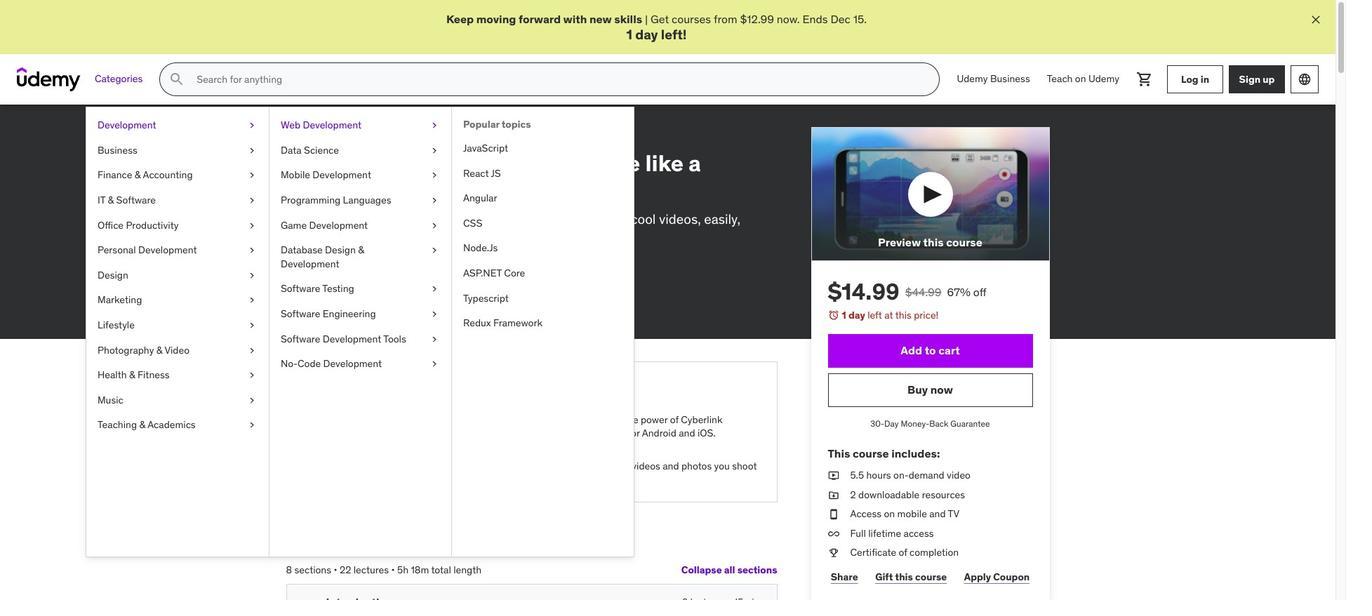Task type: locate. For each thing, give the bounding box(es) containing it.
1 vertical spatial videos
[[437, 413, 466, 426]]

videos down video design link
[[414, 149, 484, 178]]

photography & video up science
[[286, 126, 384, 139]]

1 horizontal spatial shoot
[[732, 460, 757, 473]]

to inside how to utilize the power of cyberlink powerdirector for android and ios.
[[585, 413, 594, 426]]

how inside 'how to edit videos on your phone like a professional use cyberlink powerdirector for android and ios to make cool videos, easily, quickly, and cheaply on phones and tablets'
[[286, 149, 334, 178]]

day
[[635, 26, 658, 43], [849, 309, 865, 322]]

0 vertical spatial photography & video
[[286, 126, 384, 139]]

how inside how to make photos and videos you shoot on your phone into a professional masterpiece.
[[326, 413, 346, 426]]

1 vertical spatial a
[[410, 427, 415, 440]]

and left the ios.
[[679, 427, 695, 440]]

&
[[349, 126, 355, 139], [135, 169, 141, 181], [108, 194, 114, 206], [358, 244, 364, 256], [156, 344, 162, 356], [129, 369, 135, 381], [139, 419, 145, 431]]

total
[[431, 563, 451, 576]]

1 horizontal spatial cyberlink
[[681, 413, 723, 426]]

day inside keep moving forward with new skills | get courses from $12.99 now. ends dec 15. 1 day left!
[[635, 26, 658, 43]]

add
[[901, 344, 923, 358]]

software for software engineering
[[281, 307, 320, 320]]

• left "5h 18m"
[[391, 563, 395, 576]]

business
[[990, 73, 1030, 85], [98, 144, 137, 156]]

teach on udemy link
[[1039, 63, 1128, 96]]

day down | at the top left
[[635, 26, 658, 43]]

this right preview
[[924, 235, 944, 249]]

2 downloadable resources
[[850, 488, 965, 501]]

certificate of completion
[[850, 546, 959, 559]]

1 english from the left
[[423, 297, 456, 310]]

xsmall image for design
[[246, 269, 258, 282]]

0 vertical spatial this
[[924, 235, 944, 249]]

1 vertical spatial photography & video link
[[86, 338, 269, 363]]

to left utilize
[[585, 413, 594, 426]]

android down power
[[642, 427, 677, 440]]

0 vertical spatial powerdirector
[[372, 210, 457, 227]]

make left cool
[[595, 210, 628, 227]]

access
[[850, 508, 882, 520]]

professional inside how to make photos and videos you shoot on your phone into a professional masterpiece.
[[417, 427, 471, 440]]

0 vertical spatial photography & video link
[[286, 124, 384, 142]]

1 vertical spatial the
[[615, 460, 630, 473]]

xsmall image inside teaching & academics link
[[246, 419, 258, 432]]

this
[[924, 235, 944, 249], [896, 309, 912, 322], [895, 570, 913, 583]]

1 horizontal spatial for
[[628, 427, 640, 440]]

xsmall image inside marketing link
[[246, 294, 258, 307]]

phone inside how to make photos and videos you shoot on your phone into a professional masterpiece.
[[361, 427, 388, 440]]

collapse all sections button
[[681, 556, 777, 584]]

in
[[1201, 73, 1210, 85]]

to inside add to cart button
[[925, 344, 936, 358]]

Search for anything text field
[[194, 68, 923, 91]]

0 vertical spatial photos
[[386, 413, 416, 426]]

& inside the "finance & accounting" link
[[135, 169, 141, 181]]

1 day left at this price!
[[842, 309, 939, 322]]

apply
[[964, 570, 991, 583]]

1 vertical spatial phone
[[361, 427, 388, 440]]

to for how to edit videos on your phone like a professional use cyberlink powerdirector for android and ios to make cool videos, easily, quickly, and cheaply on phones and tablets
[[339, 149, 361, 178]]

to inside how to make photos and videos you shoot on your phone into a professional masterpiece.
[[348, 413, 357, 426]]

software down created at the top
[[281, 307, 320, 320]]

1 horizontal spatial sections
[[738, 564, 777, 576]]

apply coupon
[[964, 570, 1030, 583]]

photography up health & fitness at the bottom left of page
[[98, 344, 154, 356]]

how for on
[[563, 460, 582, 473]]

and left the tablets on the top of the page
[[474, 229, 496, 246]]

0 vertical spatial make
[[595, 210, 628, 227]]

1 vertical spatial for
[[628, 427, 640, 440]]

powerdirector inside how to utilize the power of cyberlink powerdirector for android and ios.
[[563, 427, 626, 440]]

0 horizontal spatial video
[[326, 474, 350, 486]]

for up the how to edit the videos and photos you shoot on your phone.
[[628, 427, 640, 440]]

1 horizontal spatial of
[[899, 546, 907, 559]]

you inside the how to edit the videos and photos you shoot on your phone.
[[714, 460, 730, 473]]

1 vertical spatial course
[[853, 446, 889, 460]]

xsmall image
[[465, 128, 477, 139], [246, 169, 258, 182], [246, 194, 258, 207], [429, 244, 440, 257], [246, 269, 258, 282], [429, 282, 440, 296], [429, 307, 440, 321], [246, 319, 258, 332], [246, 369, 258, 382], [246, 419, 258, 432], [828, 527, 839, 541], [828, 546, 839, 560]]

phone inside 'how to edit videos on your phone like a professional use cyberlink powerdirector for android and ios to make cool videos, easily, quickly, and cheaply on phones and tablets'
[[573, 149, 640, 178]]

edit up languages
[[366, 149, 409, 178]]

8
[[286, 563, 292, 576]]

course inside button
[[946, 235, 983, 249]]

edit inside the how to edit the videos and photos you shoot on your phone.
[[596, 460, 613, 473]]

& inside health & fitness link
[[129, 369, 135, 381]]

submit search image
[[169, 71, 186, 88]]

xsmall image inside music link
[[246, 394, 258, 407]]

on up the 161
[[409, 229, 424, 246]]

xsmall image inside health & fitness link
[[246, 369, 258, 382]]

software for software development tools
[[281, 332, 320, 345]]

xsmall image inside lifestyle "link"
[[246, 319, 258, 332]]

powerdirector down utilize
[[563, 427, 626, 440]]

1 vertical spatial cyberlink
[[681, 413, 723, 426]]

& up mobile development link
[[349, 126, 355, 139]]

1 vertical spatial 1
[[842, 309, 846, 322]]

2 sections from the left
[[738, 564, 777, 576]]

67%
[[947, 285, 971, 299]]

1 horizontal spatial video
[[947, 469, 971, 482]]

1 vertical spatial you
[[714, 460, 730, 473]]

1 vertical spatial powerdirector
[[563, 427, 626, 440]]

1 horizontal spatial udemy
[[1089, 73, 1120, 85]]

mobile
[[281, 169, 310, 181]]

you down the ios.
[[714, 460, 730, 473]]

1 horizontal spatial photography
[[286, 126, 347, 139]]

dec
[[831, 12, 851, 26]]

powerdirector up cheaply
[[372, 210, 457, 227]]

small image
[[304, 596, 318, 600]]

development up science
[[303, 119, 362, 131]]

1 vertical spatial design
[[325, 244, 356, 256]]

to down how to utilize the power of cyberlink powerdirector for android and ios.
[[585, 460, 594, 473]]

web development
[[281, 119, 362, 131]]

your inside other useful apps that will help take your video productions to the next level.
[[486, 460, 504, 473]]

0 horizontal spatial •
[[334, 563, 337, 576]]

how for android
[[563, 413, 582, 426]]

0 horizontal spatial photography & video
[[98, 344, 190, 356]]

video inside other useful apps that will help take your video productions to the next level.
[[326, 474, 350, 486]]

collapse all sections
[[681, 564, 777, 576]]

and inside how to utilize the power of cyberlink powerdirector for android and ios.
[[679, 427, 695, 440]]

this inside button
[[924, 235, 944, 249]]

0 horizontal spatial 1
[[626, 26, 632, 43]]

quickly,
[[286, 229, 331, 246]]

0 horizontal spatial phone
[[361, 427, 388, 440]]

professional
[[286, 176, 419, 205], [417, 427, 471, 440]]

30-
[[871, 418, 885, 429]]

& up (15
[[358, 244, 364, 256]]

1 vertical spatial photos
[[682, 460, 712, 473]]

productivity
[[126, 219, 179, 231]]

of down full lifetime access
[[899, 546, 907, 559]]

0 vertical spatial cyberlink
[[312, 210, 369, 227]]

on right teach
[[1075, 73, 1086, 85]]

categories
[[95, 73, 143, 85]]

updated
[[324, 297, 361, 310]]

1 horizontal spatial design
[[325, 244, 356, 256]]

software testing link
[[270, 277, 451, 302]]

mobile development
[[281, 169, 371, 181]]

0 horizontal spatial cyberlink
[[312, 210, 369, 227]]

this right gift
[[895, 570, 913, 583]]

design left popular
[[430, 126, 463, 139]]

2 vertical spatial course
[[915, 570, 947, 583]]

design inside database design & development
[[325, 244, 356, 256]]

asp.net core
[[463, 267, 525, 279]]

xsmall image for development
[[246, 119, 258, 133]]

to for add to cart
[[925, 344, 936, 358]]

1 vertical spatial day
[[849, 309, 865, 322]]

for down angular at the left top
[[461, 210, 477, 227]]

1 horizontal spatial business
[[990, 73, 1030, 85]]

& right the teaching
[[139, 419, 145, 431]]

your up the masterpiece.
[[339, 427, 358, 440]]

editing
[[508, 126, 542, 139]]

0 vertical spatial photography
[[286, 126, 347, 139]]

science
[[304, 144, 339, 156]]

you up take
[[468, 413, 484, 426]]

software up last on the left of the page
[[281, 282, 320, 295]]

development down office productivity link
[[138, 244, 197, 256]]

academics
[[148, 419, 196, 431]]

on right react
[[489, 149, 516, 178]]

0 horizontal spatial photos
[[386, 413, 416, 426]]

the inside how to utilize the power of cyberlink powerdirector for android and ios.
[[624, 413, 639, 426]]

the up phone.
[[615, 460, 630, 473]]

js
[[491, 167, 501, 179]]

2 vertical spatial design
[[98, 269, 128, 281]]

1 horizontal spatial photos
[[682, 460, 712, 473]]

your left phone.
[[576, 474, 595, 486]]

video up javascript
[[479, 126, 506, 139]]

xsmall image inside database design & development link
[[429, 244, 440, 257]]

your up angular link
[[521, 149, 568, 178]]

1/2022
[[363, 297, 395, 310]]

0 vertical spatial course
[[946, 235, 983, 249]]

1 horizontal spatial a
[[689, 149, 701, 178]]

1 down "skills"
[[626, 26, 632, 43]]

english up redux framework
[[484, 297, 516, 310]]

includes:
[[892, 446, 940, 460]]

development down software development tools link
[[323, 357, 382, 370]]

android up the tablets on the top of the page
[[480, 210, 527, 227]]

xsmall image
[[246, 119, 258, 133], [429, 119, 440, 133], [246, 144, 258, 158], [429, 144, 440, 158], [429, 169, 440, 182], [429, 194, 440, 207], [246, 219, 258, 232], [429, 219, 440, 232], [246, 244, 258, 257], [246, 294, 258, 307], [286, 298, 297, 310], [429, 332, 440, 346], [246, 344, 258, 357], [429, 357, 440, 371], [246, 394, 258, 407], [828, 469, 839, 483], [828, 488, 839, 502], [828, 508, 839, 521]]

& right finance
[[135, 169, 141, 181]]

cyberlink down programming languages
[[312, 210, 369, 227]]

buy now
[[908, 383, 953, 397]]

video up resources
[[947, 469, 971, 482]]

on up the masterpiece.
[[326, 427, 337, 440]]

xsmall image for game development
[[429, 219, 440, 232]]

all
[[724, 564, 735, 576]]

useful
[[353, 460, 380, 473]]

0 vertical spatial of
[[670, 413, 679, 426]]

cyberlink
[[312, 210, 369, 227], [681, 413, 723, 426]]

languages
[[343, 194, 391, 206]]

your right take
[[486, 460, 504, 473]]

cyberlink up the ios.
[[681, 413, 723, 426]]

react js link
[[452, 161, 634, 186]]

videos
[[414, 149, 484, 178], [437, 413, 466, 426], [632, 460, 660, 473]]

and down how to utilize the power of cyberlink powerdirector for android and ios.
[[663, 460, 679, 473]]

to left cart
[[925, 344, 936, 358]]

0 vertical spatial professional
[[286, 176, 419, 205]]

course up "67%"
[[946, 235, 983, 249]]

to inside other useful apps that will help take your video productions to the next level.
[[407, 474, 416, 486]]

xsmall image for personal development
[[246, 244, 258, 257]]

powerdirector inside 'how to edit videos on your phone like a professional use cyberlink powerdirector for android and ios to make cool videos, easily, quickly, and cheaply on phones and tablets'
[[372, 210, 457, 227]]

development down 'database'
[[281, 257, 339, 270]]

videos down how to utilize the power of cyberlink powerdirector for android and ios.
[[632, 460, 660, 473]]

video down other
[[326, 474, 350, 486]]

at
[[885, 309, 893, 322]]

phone up the masterpiece.
[[361, 427, 388, 440]]

0 horizontal spatial powerdirector
[[372, 210, 457, 227]]

you inside how to make photos and videos you shoot on your phone into a professional masterpiece.
[[468, 413, 484, 426]]

1 horizontal spatial photography & video link
[[286, 124, 384, 142]]

1 horizontal spatial edit
[[596, 460, 613, 473]]

development
[[98, 119, 156, 131], [303, 119, 362, 131], [313, 169, 371, 181], [309, 219, 368, 231], [138, 244, 197, 256], [281, 257, 339, 270], [323, 332, 381, 345], [323, 357, 382, 370]]

xsmall image for software development tools
[[429, 332, 440, 346]]

video
[[947, 469, 971, 482], [326, 474, 350, 486]]

0 vertical spatial videos
[[414, 149, 484, 178]]

xsmall image for teaching & academics
[[246, 419, 258, 432]]

2 english from the left
[[484, 297, 516, 310]]

videos inside how to make photos and videos you shoot on your phone into a professional masterpiece.
[[437, 413, 466, 426]]

xsmall image for business
[[246, 144, 258, 158]]

photography
[[286, 126, 347, 139], [98, 344, 154, 356]]

the inside the how to edit the videos and photos you shoot on your phone.
[[615, 460, 630, 473]]

0 horizontal spatial english
[[423, 297, 456, 310]]

code
[[298, 357, 321, 370]]

english left closed captions image
[[423, 297, 456, 310]]

xsmall image for database design & development
[[429, 244, 440, 257]]

1 vertical spatial shoot
[[732, 460, 757, 473]]

xsmall image inside software engineering link
[[429, 307, 440, 321]]

xsmall image inside the 'personal development' 'link'
[[246, 244, 258, 257]]

the inside other useful apps that will help take your video productions to the next level.
[[418, 474, 432, 486]]

1 horizontal spatial android
[[642, 427, 677, 440]]

0 vertical spatial android
[[480, 210, 527, 227]]

0 vertical spatial design
[[430, 126, 463, 139]]

161 students
[[409, 258, 463, 271]]

• left 22
[[334, 563, 337, 576]]

apply coupon button
[[961, 563, 1033, 591]]

how inside the how to edit the videos and photos you shoot on your phone.
[[563, 460, 582, 473]]

1 horizontal spatial photography & video
[[286, 126, 384, 139]]

the right utilize
[[624, 413, 639, 426]]

photography & video link up fitness
[[86, 338, 269, 363]]

you
[[468, 413, 484, 426], [714, 460, 730, 473]]

0 horizontal spatial for
[[461, 210, 477, 227]]

a right 'into'
[[410, 427, 415, 440]]

0 horizontal spatial edit
[[366, 149, 409, 178]]

business link
[[86, 138, 269, 163]]

photos up 'into'
[[386, 413, 416, 426]]

xsmall image for software engineering
[[429, 307, 440, 321]]

1 sections from the left
[[294, 563, 331, 576]]

0 horizontal spatial shoot
[[486, 413, 511, 426]]

software up office productivity
[[116, 194, 156, 206]]

1 horizontal spatial phone
[[573, 149, 640, 178]]

2 vertical spatial this
[[895, 570, 913, 583]]

xsmall image inside software testing link
[[429, 282, 440, 296]]

design up (15
[[325, 244, 356, 256]]

0 vertical spatial phone
[[573, 149, 640, 178]]

videos up help
[[437, 413, 466, 426]]

xsmall image inside the game development link
[[429, 219, 440, 232]]

0 vertical spatial shoot
[[486, 413, 511, 426]]

android inside how to utilize the power of cyberlink powerdirector for android and ios.
[[642, 427, 677, 440]]

xsmall image inside no-code development link
[[429, 357, 440, 371]]

xsmall image for lifestyle
[[246, 319, 258, 332]]

0 horizontal spatial android
[[480, 210, 527, 227]]

created by timothy maxwell
[[286, 278, 409, 290]]

0 vertical spatial business
[[990, 73, 1030, 85]]

1 horizontal spatial english
[[484, 297, 516, 310]]

xsmall image inside business link
[[246, 144, 258, 158]]

node.js link
[[452, 236, 634, 261]]

accounting
[[143, 169, 193, 181]]

software for software testing
[[281, 282, 320, 295]]

software up "code"
[[281, 332, 320, 345]]

marketing
[[98, 294, 142, 306]]

development inside 'link'
[[138, 244, 197, 256]]

xsmall image inside programming languages 'link'
[[429, 194, 440, 207]]

android inside 'how to edit videos on your phone like a professional use cyberlink powerdirector for android and ios to make cool videos, easily, quickly, and cheaply on phones and tablets'
[[480, 210, 527, 227]]

this right at
[[896, 309, 912, 322]]

cyberlink inside 'how to edit videos on your phone like a professional use cyberlink powerdirector for android and ios to make cool videos, easily, quickly, and cheaply on phones and tablets'
[[312, 210, 369, 227]]

0 vertical spatial a
[[689, 149, 701, 178]]

0 horizontal spatial sections
[[294, 563, 331, 576]]

& right health
[[129, 369, 135, 381]]

video down lifestyle "link"
[[165, 344, 190, 356]]

choose a language image
[[1298, 72, 1312, 86]]

tablets
[[499, 229, 541, 246]]

left
[[868, 309, 882, 322]]

photography & video link up science
[[286, 124, 384, 142]]

xsmall image inside the "finance & accounting" link
[[246, 169, 258, 182]]

0 vertical spatial you
[[468, 413, 484, 426]]

to down that
[[407, 474, 416, 486]]

and
[[530, 210, 552, 227], [334, 229, 356, 246], [474, 229, 496, 246], [419, 413, 435, 426], [679, 427, 695, 440], [663, 460, 679, 473], [930, 508, 946, 520]]

design down personal
[[98, 269, 128, 281]]

on down downloadable
[[884, 508, 895, 520]]

1 horizontal spatial powerdirector
[[563, 427, 626, 440]]

day left left
[[849, 309, 865, 322]]

1 horizontal spatial make
[[595, 210, 628, 227]]

xsmall image inside development link
[[246, 119, 258, 133]]

on left phone.
[[563, 474, 574, 486]]

course for gift this course
[[915, 570, 947, 583]]

it
[[98, 194, 105, 206]]

powerdirector
[[372, 210, 457, 227], [563, 427, 626, 440]]

edit inside 'how to edit videos on your phone like a professional use cyberlink powerdirector for android and ios to make cool videos, easily, quickly, and cheaply on phones and tablets'
[[366, 149, 409, 178]]

teach on udemy
[[1047, 73, 1120, 85]]

1 vertical spatial of
[[899, 546, 907, 559]]

how for your
[[326, 413, 346, 426]]

on-
[[894, 469, 909, 482]]

gift
[[875, 570, 893, 583]]

& right it
[[108, 194, 114, 206]]

1 horizontal spatial day
[[849, 309, 865, 322]]

0 horizontal spatial make
[[359, 413, 383, 426]]

a inside how to make photos and videos you shoot on your phone into a professional masterpiece.
[[410, 427, 415, 440]]

0 horizontal spatial photography & video link
[[86, 338, 269, 363]]

1 horizontal spatial you
[[714, 460, 730, 473]]

business left teach
[[990, 73, 1030, 85]]

course up hours
[[853, 446, 889, 460]]

for inside how to utilize the power of cyberlink powerdirector for android and ios.
[[628, 427, 640, 440]]

timothy maxwell link
[[336, 278, 409, 290]]

photography up science
[[286, 126, 347, 139]]

to right science
[[339, 149, 361, 178]]

xsmall image for web development
[[429, 119, 440, 133]]

cyberlink inside how to utilize the power of cyberlink powerdirector for android and ios.
[[681, 413, 723, 426]]

development inside database design & development
[[281, 257, 339, 270]]

business up finance
[[98, 144, 137, 156]]

1 horizontal spatial •
[[391, 563, 395, 576]]

15.
[[853, 12, 867, 26]]

2 horizontal spatial design
[[430, 126, 463, 139]]

english
[[423, 297, 456, 310], [484, 297, 516, 310]]

2 vertical spatial videos
[[632, 460, 660, 473]]

0 vertical spatial for
[[461, 210, 477, 227]]

office
[[98, 219, 124, 231]]

sections right '8' on the bottom left
[[294, 563, 331, 576]]

1 vertical spatial android
[[642, 427, 677, 440]]

design
[[430, 126, 463, 139], [325, 244, 356, 256], [98, 269, 128, 281]]

0 horizontal spatial a
[[410, 427, 415, 440]]

xsmall image inside software development tools link
[[429, 332, 440, 346]]

buy now button
[[828, 373, 1033, 407]]

photos inside how to make photos and videos you shoot on your phone into a professional masterpiece.
[[386, 413, 416, 426]]

1 vertical spatial photography
[[98, 344, 154, 356]]

1 right alarm image
[[842, 309, 846, 322]]

office productivity link
[[86, 213, 269, 238]]

1 vertical spatial photography & video
[[98, 344, 190, 356]]

0 horizontal spatial you
[[468, 413, 484, 426]]

xsmall image inside mobile development link
[[429, 169, 440, 182]]

0 vertical spatial 1
[[626, 26, 632, 43]]

popular topics
[[463, 118, 531, 131]]

2 udemy from the left
[[1089, 73, 1120, 85]]

xsmall image inside web development link
[[429, 119, 440, 133]]

photos down the ios.
[[682, 460, 712, 473]]

xsmall image inside data science link
[[429, 144, 440, 158]]

of right power
[[670, 413, 679, 426]]

0 vertical spatial the
[[624, 413, 639, 426]]

1 vertical spatial professional
[[417, 427, 471, 440]]

it & software link
[[86, 188, 269, 213]]

xsmall image inside "it & software" link
[[246, 194, 258, 207]]

to inside the how to edit the videos and photos you shoot on your phone.
[[585, 460, 594, 473]]

phone left like
[[573, 149, 640, 178]]

node.js
[[463, 242, 498, 254]]

design for database
[[325, 244, 356, 256]]

for
[[461, 210, 477, 227], [628, 427, 640, 440]]

0 vertical spatial edit
[[366, 149, 409, 178]]

no-code development link
[[270, 352, 451, 377]]

sign
[[1239, 73, 1261, 85]]

photography & video link
[[286, 124, 384, 142], [86, 338, 269, 363]]

0 horizontal spatial photography
[[98, 344, 154, 356]]

of inside how to utilize the power of cyberlink powerdirector for android and ios.
[[670, 413, 679, 426]]

xsmall image inside design link
[[246, 269, 258, 282]]

0 horizontal spatial of
[[670, 413, 679, 426]]

edit up phone.
[[596, 460, 613, 473]]

a right like
[[689, 149, 701, 178]]

game
[[281, 219, 307, 231]]

timothy
[[336, 278, 371, 290]]

0 horizontal spatial day
[[635, 26, 658, 43]]

1 vertical spatial edit
[[596, 460, 613, 473]]

0 vertical spatial day
[[635, 26, 658, 43]]

easily,
[[704, 210, 741, 227]]

xsmall image for marketing
[[246, 294, 258, 307]]

2 vertical spatial the
[[418, 474, 432, 486]]

xsmall image inside office productivity link
[[246, 219, 258, 232]]

make up the masterpiece.
[[359, 413, 383, 426]]

1 vertical spatial business
[[98, 144, 137, 156]]

course down completion
[[915, 570, 947, 583]]

to up the masterpiece.
[[348, 413, 357, 426]]

and up the will
[[419, 413, 435, 426]]

finance & accounting
[[98, 169, 193, 181]]

database design & development link
[[270, 238, 451, 277]]

how inside how to utilize the power of cyberlink powerdirector for android and ios.
[[563, 413, 582, 426]]



Task type: vqa. For each thing, say whether or not it's contained in the screenshot.
Master the Shopper Experience to build your retail business. Link
no



Task type: describe. For each thing, give the bounding box(es) containing it.
next
[[435, 474, 454, 486]]

on inside how to make photos and videos you shoot on your phone into a professional masterpiece.
[[326, 427, 337, 440]]

collapse
[[681, 564, 722, 576]]

coupon
[[993, 570, 1030, 583]]

this for preview
[[924, 235, 944, 249]]

0 horizontal spatial business
[[98, 144, 137, 156]]

web
[[281, 119, 301, 131]]

and left ios at the top
[[530, 210, 552, 227]]

other useful apps that will help take your video productions to the next level.
[[326, 460, 504, 486]]

on inside the how to edit the videos and photos you shoot on your phone.
[[563, 474, 574, 486]]

this for gift
[[895, 570, 913, 583]]

moving
[[476, 12, 516, 26]]

help
[[443, 460, 462, 473]]

shopping cart with 0 items image
[[1137, 71, 1153, 88]]

popular
[[463, 118, 500, 131]]

guarantee
[[951, 418, 990, 429]]

testing
[[322, 282, 354, 295]]

to for how to make photos and videos you shoot on your phone into a professional masterpiece.
[[348, 413, 357, 426]]

|
[[645, 12, 648, 26]]

react js
[[463, 167, 501, 179]]

video design
[[401, 126, 463, 139]]

javascript link
[[452, 136, 634, 161]]

cheaply
[[359, 229, 405, 246]]

how to edit the videos and photos you shoot on your phone.
[[563, 460, 757, 486]]

this course includes:
[[828, 446, 940, 460]]

to for how to edit the videos and photos you shoot on your phone.
[[585, 460, 594, 473]]

video up mobile development link
[[357, 126, 384, 139]]

day
[[885, 418, 899, 429]]

software development tools link
[[270, 327, 451, 352]]

$14.99
[[828, 278, 900, 306]]

5h 18m
[[397, 563, 429, 576]]

xsmall image for finance & accounting
[[246, 169, 258, 182]]

course for preview this course
[[946, 235, 983, 249]]

masterpiece.
[[326, 441, 383, 453]]

phone.
[[597, 474, 627, 486]]

video left popular
[[401, 126, 428, 139]]

development down programming languages
[[309, 219, 368, 231]]

edit for the
[[596, 460, 613, 473]]

phones
[[427, 229, 471, 246]]

forward
[[519, 12, 561, 26]]

xsmall image for health & fitness
[[246, 369, 258, 382]]

teaching
[[98, 419, 137, 431]]

courses
[[672, 12, 711, 26]]

left!
[[661, 26, 687, 43]]

your inside how to make photos and videos you shoot on your phone into a professional masterpiece.
[[339, 427, 358, 440]]

level.
[[456, 474, 479, 486]]

0 horizontal spatial design
[[98, 269, 128, 281]]

1 inside keep moving forward with new skills | get courses from $12.99 now. ends dec 15. 1 day left!
[[626, 26, 632, 43]]

8 sections • 22 lectures • 5h 18m total length
[[286, 563, 482, 576]]

alarm image
[[828, 310, 839, 321]]

web development element
[[451, 108, 634, 557]]

& inside teaching & academics link
[[139, 419, 145, 431]]

edit for videos
[[366, 149, 409, 178]]

make inside 'how to edit videos on your phone like a professional use cyberlink powerdirector for android and ios to make cool videos, easily, quickly, and cheaply on phones and tablets'
[[595, 210, 628, 227]]

your inside the how to edit the videos and photos you shoot on your phone.
[[576, 474, 595, 486]]

xsmall image for office productivity
[[246, 219, 258, 232]]

sections inside dropdown button
[[738, 564, 777, 576]]

xsmall image for programming languages
[[429, 194, 440, 207]]

categories button
[[86, 63, 151, 96]]

how to make photos and videos you shoot on your phone into a professional masterpiece.
[[326, 413, 511, 453]]

xsmall image for no-code development
[[429, 357, 440, 371]]

music link
[[86, 388, 269, 413]]

created
[[286, 278, 321, 290]]

and left "tv"
[[930, 508, 946, 520]]

professional inside 'how to edit videos on your phone like a professional use cyberlink powerdirector for android and ios to make cool videos, easily, quickly, and cheaply on phones and tablets'
[[286, 176, 419, 205]]

downloadable
[[859, 488, 920, 501]]

redux framework
[[463, 317, 543, 329]]

and up (15
[[334, 229, 356, 246]]

skills
[[614, 12, 642, 26]]

cart
[[939, 344, 960, 358]]

closed captions image
[[467, 298, 478, 310]]

share button
[[828, 563, 861, 591]]

1 horizontal spatial 1
[[842, 309, 846, 322]]

& up fitness
[[156, 344, 162, 356]]

photos inside the how to edit the videos and photos you shoot on your phone.
[[682, 460, 712, 473]]

close image
[[1309, 13, 1323, 27]]

the for edit
[[615, 460, 630, 473]]

angular link
[[452, 186, 634, 211]]

to for how to utilize the power of cyberlink powerdirector for android and ios.
[[585, 413, 594, 426]]

design for video
[[430, 126, 463, 139]]

game development
[[281, 219, 368, 231]]

personal development
[[98, 244, 197, 256]]

no-code development
[[281, 357, 382, 370]]

preview this course button
[[811, 127, 1050, 261]]

xsmall image for photography & video
[[246, 344, 258, 357]]

for inside 'how to edit videos on your phone like a professional use cyberlink powerdirector for android and ios to make cool videos, easily, quickly, and cheaply on phones and tablets'
[[461, 210, 477, 227]]

5.5 hours on-demand video
[[850, 469, 971, 482]]

xsmall image for data science
[[429, 144, 440, 158]]

programming
[[281, 194, 341, 206]]

this
[[828, 446, 850, 460]]

new
[[590, 12, 612, 26]]

access
[[904, 527, 934, 540]]

1 • from the left
[[334, 563, 337, 576]]

video editing link
[[479, 124, 542, 142]]

& inside "it & software" link
[[108, 194, 114, 206]]

2 • from the left
[[391, 563, 395, 576]]

with
[[563, 12, 587, 26]]

development up programming languages
[[313, 169, 371, 181]]

teaching & academics
[[98, 419, 196, 431]]

off
[[974, 285, 987, 299]]

to right ios at the top
[[580, 210, 592, 227]]

shoot inside how to make photos and videos you shoot on your phone into a professional masterpiece.
[[486, 413, 511, 426]]

programming languages link
[[270, 188, 451, 213]]

a inside 'how to edit videos on your phone like a professional use cyberlink powerdirector for android and ios to make cool videos, easily, quickly, and cheaply on phones and tablets'
[[689, 149, 701, 178]]

add to cart button
[[828, 334, 1033, 368]]

topics
[[502, 118, 531, 131]]

up
[[1263, 73, 1275, 85]]

from
[[714, 12, 737, 26]]

typescript
[[463, 292, 509, 304]]

development down categories dropdown button on the left of page
[[98, 119, 156, 131]]

1 vertical spatial this
[[896, 309, 912, 322]]

javascript
[[463, 142, 508, 154]]

now
[[931, 383, 953, 397]]

make inside how to make photos and videos you shoot on your phone into a professional masterpiece.
[[359, 413, 383, 426]]

certificate
[[850, 546, 897, 559]]

& inside database design & development
[[358, 244, 364, 256]]

sign up
[[1239, 73, 1275, 85]]

tv
[[948, 508, 960, 520]]

development down engineering
[[323, 332, 381, 345]]

into
[[391, 427, 408, 440]]

teaching & academics link
[[86, 413, 269, 438]]

programming languages
[[281, 194, 391, 206]]

xsmall image for it & software
[[246, 194, 258, 207]]

and inside how to make photos and videos you shoot on your phone into a professional masterpiece.
[[419, 413, 435, 426]]

shoot inside the how to edit the videos and photos you shoot on your phone.
[[732, 460, 757, 473]]

xsmall image for music
[[246, 394, 258, 407]]

your inside 'how to edit videos on your phone like a professional use cyberlink powerdirector for android and ios to make cool videos, easily, quickly, and cheaply on phones and tablets'
[[521, 149, 568, 178]]

log
[[1181, 73, 1199, 85]]

$44.99
[[905, 285, 942, 299]]

database design & development
[[281, 244, 364, 270]]

last updated 1/2022
[[303, 297, 395, 310]]

core
[[504, 267, 525, 279]]

hours
[[867, 469, 891, 482]]

udemy image
[[17, 68, 81, 91]]

how for professional
[[286, 149, 334, 178]]

english for english [auto]
[[484, 297, 516, 310]]

and inside the how to edit the videos and photos you shoot on your phone.
[[663, 460, 679, 473]]

game development link
[[270, 213, 451, 238]]

xsmall image for software testing
[[429, 282, 440, 296]]

now.
[[777, 12, 800, 26]]

videos inside 'how to edit videos on your phone like a professional use cyberlink powerdirector for android and ios to make cool videos, easily, quickly, and cheaply on phones and tablets'
[[414, 149, 484, 178]]

back
[[930, 418, 949, 429]]

videos inside the how to edit the videos and photos you shoot on your phone.
[[632, 460, 660, 473]]

the for utilize
[[624, 413, 639, 426]]

english for english
[[423, 297, 456, 310]]

software engineering link
[[270, 302, 451, 327]]

xsmall image for mobile development
[[429, 169, 440, 182]]

redux framework link
[[452, 311, 634, 336]]

productions
[[352, 474, 405, 486]]

1 udemy from the left
[[957, 73, 988, 85]]

gift this course link
[[873, 563, 950, 591]]

full
[[850, 527, 866, 540]]



